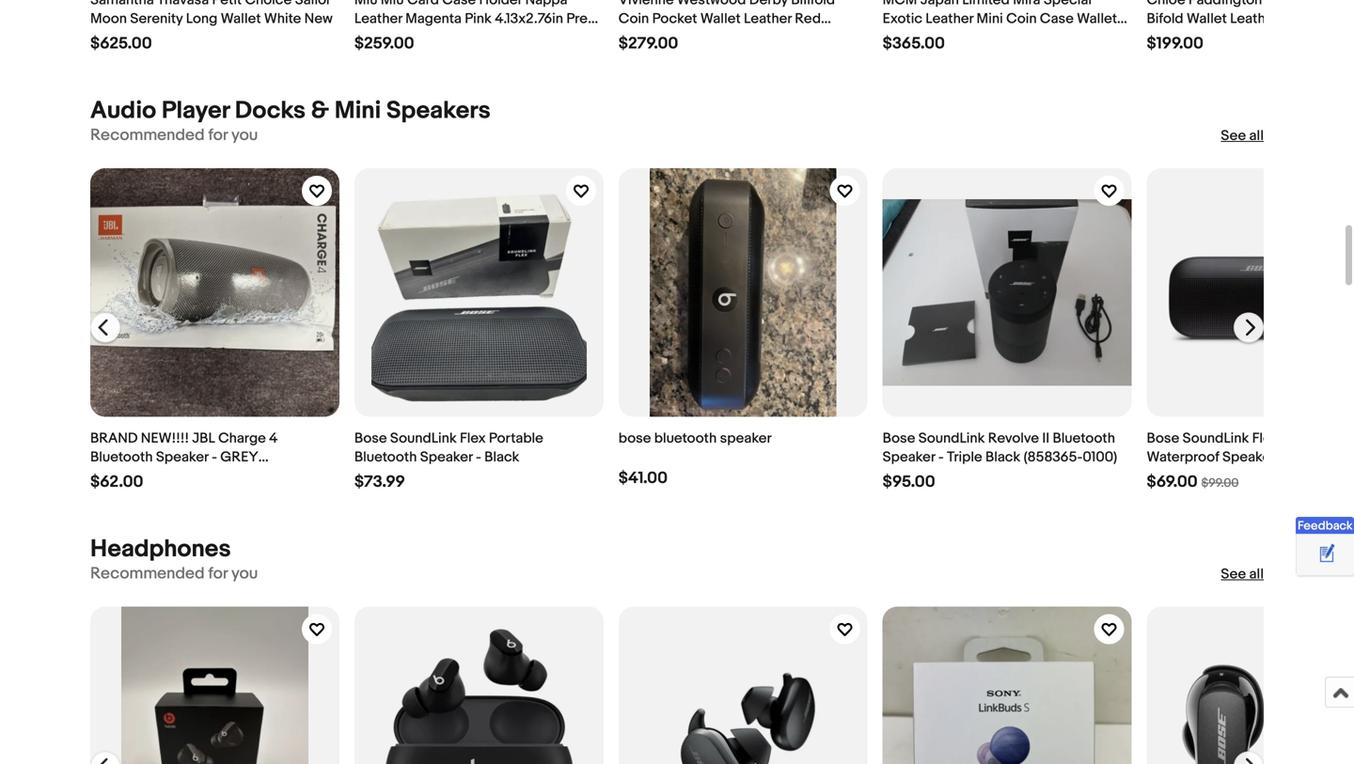 Task type: describe. For each thing, give the bounding box(es) containing it.
&
[[311, 96, 329, 126]]

new inside mcm japan limited mira special exotic leather mini coin case wallet green new
[[926, 29, 955, 46]]

wallet inside the "vivienne westwood derby billfold coin pocket wallet leather red multicolor new"
[[700, 10, 741, 27]]

$69.00
[[1147, 473, 1198, 492]]

white
[[264, 10, 301, 27]]

vivienne westwood derby billfold coin pocket wallet leather red multicolor new
[[619, 0, 835, 46]]

pocket
[[652, 10, 697, 27]]

vivienne
[[619, 0, 674, 8]]

limited
[[962, 0, 1010, 8]]

soundlink for black
[[918, 430, 985, 447]]

mcm
[[883, 0, 917, 8]]

loved
[[354, 29, 390, 46]]

revolve
[[988, 430, 1039, 447]]

$625.00 text field
[[90, 34, 152, 54]]

chloe
[[1147, 0, 1185, 8]]

red
[[795, 10, 821, 27]]

$73.99 text field
[[354, 473, 405, 492]]

flex for bose soundlink flex se bluetoot
[[1252, 430, 1278, 447]]

audio player docks & mini speakers link
[[90, 96, 491, 126]]

previous price $99.00 text field
[[1201, 476, 1239, 491]]

bose soundlink flex portable bluetooth speaker - black $73.99
[[354, 430, 543, 492]]

4
[[269, 430, 278, 447]]

samantha thavasa petit choice sailor moon serenity long wallet white new $625.00
[[90, 0, 333, 54]]

audio player docks & mini speakers
[[90, 96, 491, 126]]

see all for headphones
[[1221, 566, 1264, 583]]

japan
[[920, 0, 959, 8]]

bluetoot
[[1301, 430, 1354, 447]]

audio
[[90, 96, 156, 126]]

- inside brand new!!!! jbl charge 4 bluetooth speaker - grey (jblcharge4gryam
[[212, 449, 217, 466]]

samantha
[[90, 0, 154, 8]]

for for headphones
[[208, 564, 228, 584]]

mini inside mcm japan limited mira special exotic leather mini coin case wallet green new
[[977, 10, 1003, 27]]

$259.00
[[354, 34, 414, 54]]

$259.00 text field
[[354, 34, 414, 54]]

soundlink for $73.99
[[390, 430, 457, 447]]

$62.00 text field
[[90, 473, 143, 492]]

paddington
[[1189, 0, 1262, 8]]

bose soundlink revolve ii bluetooth speaker - triple black (858365-0100) $95.00
[[883, 430, 1117, 492]]

for for audio player docks & mini speakers
[[208, 126, 228, 145]]

$199.00 text field
[[1147, 34, 1204, 54]]

wallet inside mcm japan limited mira special exotic leather mini coin case wallet green new
[[1077, 10, 1117, 27]]

recommended for you for audio player docks & mini speakers
[[90, 126, 258, 145]]

long
[[186, 10, 218, 27]]

see all link for headphones
[[1221, 565, 1264, 584]]

see for headphones
[[1221, 566, 1246, 583]]

women's
[[1265, 0, 1324, 8]]

see for audio player docks & mini speakers
[[1221, 127, 1246, 144]]

speaker
[[720, 430, 772, 447]]

nappa
[[525, 0, 567, 8]]

bluetooth
[[654, 430, 717, 447]]

(858365-
[[1024, 449, 1083, 466]]

$41.00
[[619, 469, 668, 489]]

jbl
[[192, 430, 215, 447]]

se
[[1281, 430, 1297, 447]]

green
[[883, 29, 923, 46]]

4.13x2.76in
[[495, 10, 563, 27]]

$95.00
[[883, 473, 935, 492]]

$41.00 text field
[[619, 469, 668, 489]]

pink
[[465, 10, 492, 27]]

bluetooth for $73.99
[[354, 449, 417, 466]]

brand
[[90, 430, 138, 447]]

leather inside the "vivienne westwood derby billfold coin pocket wallet leather red multicolor new"
[[744, 10, 792, 27]]

$95.00 text field
[[883, 473, 935, 492]]

$365.00
[[883, 34, 945, 54]]

pre-
[[566, 10, 593, 27]]

sailor
[[295, 0, 331, 8]]

black inside bose soundlink revolve ii bluetooth speaker - triple black (858365-0100) $95.00
[[985, 449, 1021, 466]]

mira
[[1013, 0, 1040, 8]]

flex for bose soundlink flex portable bluetooth speaker - black $73.99
[[460, 430, 486, 447]]

card
[[407, 0, 439, 8]]

2 miu from the left
[[381, 0, 404, 8]]

$69.00 text field
[[1147, 473, 1198, 492]]

mcm japan limited mira special exotic leather mini coin case wallet green new
[[883, 0, 1117, 46]]

new for vivienne westwood derby billfold coin pocket wallet leather red multicolor new
[[686, 29, 714, 46]]

recommended for audio player docks & mini speakers
[[90, 126, 205, 145]]



Task type: locate. For each thing, give the bounding box(es) containing it.
0 horizontal spatial leather
[[354, 10, 402, 27]]

1 see from the top
[[1221, 127, 1246, 144]]

bose for $95.00
[[883, 430, 915, 447]]

2 soundlink from the left
[[918, 430, 985, 447]]

mini down the limited at the top
[[977, 10, 1003, 27]]

thavasa
[[157, 0, 209, 8]]

2 recommended for you from the top
[[90, 564, 258, 584]]

1 you from the top
[[231, 126, 258, 145]]

derby
[[749, 0, 788, 8]]

bose for $73.99
[[354, 430, 387, 447]]

1 black from the left
[[484, 449, 519, 466]]

0 horizontal spatial mini
[[335, 96, 381, 126]]

1 horizontal spatial new
[[686, 29, 714, 46]]

0 horizontal spatial black
[[484, 449, 519, 466]]

holder
[[479, 0, 522, 8]]

0 vertical spatial recommended for you
[[90, 126, 258, 145]]

2 speaker from the left
[[420, 449, 473, 466]]

magenta
[[405, 10, 462, 27]]

1 vertical spatial see all
[[1221, 566, 1264, 583]]

new inside samantha thavasa petit choice sailor moon serenity long wallet white new $625.00
[[304, 10, 333, 27]]

mini
[[977, 10, 1003, 27], [335, 96, 381, 126]]

leather up loved
[[354, 10, 402, 27]]

1 horizontal spatial bose
[[883, 430, 915, 447]]

portable
[[489, 430, 543, 447]]

flex left 'se'
[[1252, 430, 1278, 447]]

2 horizontal spatial soundlink
[[1183, 430, 1249, 447]]

coin inside mcm japan limited mira special exotic leather mini coin case wallet green new
[[1006, 10, 1037, 27]]

new down japan
[[926, 29, 955, 46]]

soundlink up $73.99
[[390, 430, 457, 447]]

soundlink
[[390, 430, 457, 447], [918, 430, 985, 447], [1183, 430, 1249, 447]]

leather for $259.00
[[354, 10, 402, 27]]

1 vertical spatial recommended for you element
[[90, 564, 258, 584]]

1 horizontal spatial black
[[985, 449, 1021, 466]]

you for audio player docks & mini speakers
[[231, 126, 258, 145]]

bose inside 'bose soundlink flex portable bluetooth speaker - black $73.99'
[[354, 430, 387, 447]]

leather
[[354, 10, 402, 27], [744, 10, 792, 27], [926, 10, 973, 27]]

2 horizontal spatial -
[[938, 449, 944, 466]]

soundlink up $99.00
[[1183, 430, 1249, 447]]

- for $95.00
[[938, 449, 944, 466]]

case
[[442, 0, 476, 8], [1040, 10, 1074, 27]]

mini right '&'
[[335, 96, 381, 126]]

0 vertical spatial case
[[442, 0, 476, 8]]

bluetooth down brand
[[90, 449, 153, 466]]

speaker
[[156, 449, 208, 466], [420, 449, 473, 466], [883, 449, 935, 466]]

soundlink up triple
[[918, 430, 985, 447]]

flex inside 'bose soundlink flex portable bluetooth speaker - black $73.99'
[[460, 430, 486, 447]]

- for $73.99
[[476, 449, 481, 466]]

1 see all from the top
[[1221, 127, 1264, 144]]

bose bluetooth speaker
[[619, 430, 772, 447]]

recommended
[[90, 126, 205, 145], [90, 564, 205, 584]]

recommended for headphones
[[90, 564, 205, 584]]

- inside 'bose soundlink flex portable bluetooth speaker - black $73.99'
[[476, 449, 481, 466]]

1 vertical spatial case
[[1040, 10, 1074, 27]]

coin
[[619, 10, 649, 27], [1006, 10, 1037, 27]]

0 vertical spatial recommended
[[90, 126, 205, 145]]

3 leather from the left
[[926, 10, 973, 27]]

1 horizontal spatial mini
[[977, 10, 1003, 27]]

1 bose from the left
[[354, 430, 387, 447]]

see
[[1221, 127, 1246, 144], [1221, 566, 1246, 583]]

2 flex from the left
[[1252, 430, 1278, 447]]

2 recommended for you element from the top
[[90, 564, 258, 584]]

0 horizontal spatial coin
[[619, 10, 649, 27]]

miu
[[354, 0, 378, 8], [381, 0, 404, 8]]

2 bose from the left
[[883, 430, 915, 447]]

1 vertical spatial you
[[231, 564, 258, 584]]

docks
[[235, 96, 306, 126]]

you for headphones
[[231, 564, 258, 584]]

bose
[[354, 430, 387, 447], [883, 430, 915, 447], [1147, 430, 1179, 447]]

2 horizontal spatial bose
[[1147, 430, 1179, 447]]

recommended for you
[[90, 126, 258, 145], [90, 564, 258, 584]]

0 vertical spatial you
[[231, 126, 258, 145]]

all for audio player docks & mini speakers
[[1249, 127, 1264, 144]]

1 flex from the left
[[460, 430, 486, 447]]

recommended for you element
[[90, 126, 258, 146], [90, 564, 258, 584]]

bluetooth up $73.99 text box
[[354, 449, 417, 466]]

2 horizontal spatial speaker
[[883, 449, 935, 466]]

speaker inside brand new!!!! jbl charge 4 bluetooth speaker - grey (jblcharge4gryam
[[156, 449, 208, 466]]

1 miu from the left
[[354, 0, 378, 8]]

flex inside bose soundlink flex se bluetoot
[[1252, 430, 1278, 447]]

wallet
[[221, 10, 261, 27], [700, 10, 741, 27], [1077, 10, 1117, 27]]

$365.00 text field
[[883, 34, 945, 54]]

$625.00
[[90, 34, 152, 54]]

$73.99
[[354, 473, 405, 492]]

1 horizontal spatial bluetooth
[[354, 449, 417, 466]]

all
[[1249, 127, 1264, 144], [1249, 566, 1264, 583]]

recommended for you element for headphones
[[90, 564, 258, 584]]

you right player on the top of the page
[[231, 126, 258, 145]]

0 vertical spatial all
[[1249, 127, 1264, 144]]

1 horizontal spatial wallet
[[700, 10, 741, 27]]

0 horizontal spatial wallet
[[221, 10, 261, 27]]

bluetooth inside brand new!!!! jbl charge 4 bluetooth speaker - grey (jblcharge4gryam
[[90, 449, 153, 466]]

coin down vivienne
[[619, 10, 649, 27]]

1 horizontal spatial coin
[[1006, 10, 1037, 27]]

new for samantha thavasa petit choice sailor moon serenity long wallet white new $625.00
[[304, 10, 333, 27]]

speakers
[[386, 96, 491, 126]]

bose inside bose soundlink flex se bluetoot
[[1147, 430, 1179, 447]]

recommended for you element for audio player docks & mini speakers
[[90, 126, 258, 146]]

bose soundlink flex se bluetoot
[[1147, 430, 1354, 485]]

speaker for $95.00
[[883, 449, 935, 466]]

- inside bose soundlink revolve ii bluetooth speaker - triple black (858365-0100) $95.00
[[938, 449, 944, 466]]

1 speaker from the left
[[156, 449, 208, 466]]

bose
[[619, 430, 651, 447]]

see all
[[1221, 127, 1264, 144], [1221, 566, 1264, 583]]

1 coin from the left
[[619, 10, 649, 27]]

$199.00
[[1147, 34, 1204, 54]]

wallet down special
[[1077, 10, 1117, 27]]

serenity
[[130, 10, 183, 27]]

see all for audio player docks & mini speakers
[[1221, 127, 1264, 144]]

bluetooth
[[1053, 430, 1115, 447], [90, 449, 153, 466], [354, 449, 417, 466]]

bluetooth inside 'bose soundlink flex portable bluetooth speaker - black $73.99'
[[354, 449, 417, 466]]

1 - from the left
[[212, 449, 217, 466]]

miu left card
[[381, 0, 404, 8]]

recommended for you for headphones
[[90, 564, 258, 584]]

miu up loved
[[354, 0, 378, 8]]

see all link
[[1221, 126, 1264, 145], [1221, 565, 1264, 584]]

coin down the mira
[[1006, 10, 1037, 27]]

1 horizontal spatial leather
[[744, 10, 792, 27]]

black
[[484, 449, 519, 466], [985, 449, 1021, 466]]

1 horizontal spatial case
[[1040, 10, 1074, 27]]

bose inside bose soundlink revolve ii bluetooth speaker - triple black (858365-0100) $95.00
[[883, 430, 915, 447]]

black down portable
[[484, 449, 519, 466]]

0 horizontal spatial flex
[[460, 430, 486, 447]]

all for headphones
[[1249, 566, 1264, 583]]

1 horizontal spatial miu
[[381, 0, 404, 8]]

1 vertical spatial all
[[1249, 566, 1264, 583]]

you right headphones
[[231, 564, 258, 584]]

bose up $73.99 text box
[[354, 430, 387, 447]]

bluetooth up 0100)
[[1053, 430, 1115, 447]]

moon
[[90, 10, 127, 27]]

1 horizontal spatial flex
[[1252, 430, 1278, 447]]

soundlink inside 'bose soundlink flex portable bluetooth speaker - black $73.99'
[[390, 430, 457, 447]]

2 you from the top
[[231, 564, 258, 584]]

bose up $69.00 text field
[[1147, 430, 1179, 447]]

-
[[212, 449, 217, 466], [476, 449, 481, 466], [938, 449, 944, 466]]

0 horizontal spatial case
[[442, 0, 476, 8]]

1 vertical spatial see all link
[[1221, 565, 1264, 584]]

1 vertical spatial recommended for you
[[90, 564, 258, 584]]

1 vertical spatial see
[[1221, 566, 1246, 583]]

new inside the "vivienne westwood derby billfold coin pocket wallet leather red multicolor new"
[[686, 29, 714, 46]]

1 recommended for you from the top
[[90, 126, 258, 145]]

3 soundlink from the left
[[1183, 430, 1249, 447]]

wallet down westwood in the top of the page
[[700, 10, 741, 27]]

charge
[[218, 430, 266, 447]]

leather down japan
[[926, 10, 973, 27]]

speaker for $73.99
[[420, 449, 473, 466]]

new down pocket
[[686, 29, 714, 46]]

leather down derby
[[744, 10, 792, 27]]

flex left portable
[[460, 430, 486, 447]]

$279.00 text field
[[619, 34, 678, 54]]

for
[[208, 126, 228, 145], [208, 564, 228, 584]]

0 horizontal spatial soundlink
[[390, 430, 457, 447]]

westwood
[[677, 0, 746, 8]]

1 horizontal spatial -
[[476, 449, 481, 466]]

0100)
[[1083, 449, 1117, 466]]

flex
[[460, 430, 486, 447], [1252, 430, 1278, 447]]

see all link for audio player docks & mini speakers
[[1221, 126, 1264, 145]]

0 horizontal spatial new
[[304, 10, 333, 27]]

0 vertical spatial for
[[208, 126, 228, 145]]

0 horizontal spatial bluetooth
[[90, 449, 153, 466]]

grey
[[220, 449, 258, 466]]

3 speaker from the left
[[883, 449, 935, 466]]

miu miu card case holder nappa leather magenta pink 4.13x2.76in pre- loved
[[354, 0, 593, 46]]

headphones
[[90, 535, 231, 564]]

bose up $95.00
[[883, 430, 915, 447]]

1 all from the top
[[1249, 127, 1264, 144]]

0 horizontal spatial miu
[[354, 0, 378, 8]]

2 for from the top
[[208, 564, 228, 584]]

2 black from the left
[[985, 449, 1021, 466]]

0 horizontal spatial speaker
[[156, 449, 208, 466]]

0 vertical spatial recommended for you element
[[90, 126, 258, 146]]

2 - from the left
[[476, 449, 481, 466]]

soundlink inside bose soundlink flex se bluetoot
[[1183, 430, 1249, 447]]

2 leather from the left
[[744, 10, 792, 27]]

1 vertical spatial for
[[208, 564, 228, 584]]

$99.00
[[1201, 476, 1239, 491]]

case up pink
[[442, 0, 476, 8]]

leather for $365.00
[[926, 10, 973, 27]]

1 recommended for you element from the top
[[90, 126, 258, 146]]

0 vertical spatial see all link
[[1221, 126, 1264, 145]]

2 all from the top
[[1249, 566, 1264, 583]]

headphones link
[[90, 535, 231, 564]]

1 wallet from the left
[[221, 10, 261, 27]]

new down the "sailor"
[[304, 10, 333, 27]]

1 horizontal spatial soundlink
[[918, 430, 985, 447]]

1 recommended from the top
[[90, 126, 205, 145]]

new!!!!
[[141, 430, 189, 447]]

$279.00
[[619, 34, 678, 54]]

petit
[[212, 0, 242, 8]]

0 horizontal spatial -
[[212, 449, 217, 466]]

case down special
[[1040, 10, 1074, 27]]

exotic
[[883, 10, 922, 27]]

ii
[[1042, 430, 1050, 447]]

wallet inside samantha thavasa petit choice sailor moon serenity long wallet white new $625.00
[[221, 10, 261, 27]]

$69.00 $99.00
[[1147, 473, 1239, 492]]

2 horizontal spatial new
[[926, 29, 955, 46]]

black inside 'bose soundlink flex portable bluetooth speaker - black $73.99'
[[484, 449, 519, 466]]

1 horizontal spatial speaker
[[420, 449, 473, 466]]

multicolor
[[619, 29, 683, 46]]

case inside miu miu card case holder nappa leather magenta pink 4.13x2.76in pre- loved
[[442, 0, 476, 8]]

0 horizontal spatial bose
[[354, 430, 387, 447]]

2 coin from the left
[[1006, 10, 1037, 27]]

black down revolve
[[985, 449, 1021, 466]]

1 vertical spatial recommended
[[90, 564, 205, 584]]

bluetooth for black
[[1053, 430, 1115, 447]]

roun
[[1327, 0, 1354, 8]]

player
[[162, 96, 230, 126]]

1 vertical spatial mini
[[335, 96, 381, 126]]

leather inside mcm japan limited mira special exotic leather mini coin case wallet green new
[[926, 10, 973, 27]]

chloe paddington women's roun $199.00
[[1147, 0, 1354, 54]]

you
[[231, 126, 258, 145], [231, 564, 258, 584]]

speaker inside 'bose soundlink flex portable bluetooth speaker - black $73.99'
[[420, 449, 473, 466]]

1 for from the top
[[208, 126, 228, 145]]

2 horizontal spatial wallet
[[1077, 10, 1117, 27]]

leather inside miu miu card case holder nappa leather magenta pink 4.13x2.76in pre- loved
[[354, 10, 402, 27]]

0 vertical spatial see
[[1221, 127, 1246, 144]]

bluetooth inside bose soundlink revolve ii bluetooth speaker - triple black (858365-0100) $95.00
[[1053, 430, 1115, 447]]

case inside mcm japan limited mira special exotic leather mini coin case wallet green new
[[1040, 10, 1074, 27]]

2 see from the top
[[1221, 566, 1246, 583]]

2 see all link from the top
[[1221, 565, 1264, 584]]

feedback
[[1298, 519, 1353, 534]]

3 wallet from the left
[[1077, 10, 1117, 27]]

3 bose from the left
[[1147, 430, 1179, 447]]

brand new!!!! jbl charge 4 bluetooth speaker - grey (jblcharge4gryam
[[90, 430, 278, 485]]

wallet down petit
[[221, 10, 261, 27]]

$62.00
[[90, 473, 143, 492]]

2 recommended from the top
[[90, 564, 205, 584]]

speaker inside bose soundlink revolve ii bluetooth speaker - triple black (858365-0100) $95.00
[[883, 449, 935, 466]]

2 wallet from the left
[[700, 10, 741, 27]]

1 see all link from the top
[[1221, 126, 1264, 145]]

2 horizontal spatial bluetooth
[[1053, 430, 1115, 447]]

2 see all from the top
[[1221, 566, 1264, 583]]

new
[[304, 10, 333, 27], [686, 29, 714, 46], [926, 29, 955, 46]]

coin inside the "vivienne westwood derby billfold coin pocket wallet leather red multicolor new"
[[619, 10, 649, 27]]

soundlink inside bose soundlink revolve ii bluetooth speaker - triple black (858365-0100) $95.00
[[918, 430, 985, 447]]

3 - from the left
[[938, 449, 944, 466]]

billfold
[[791, 0, 835, 8]]

choice
[[245, 0, 292, 8]]

0 vertical spatial mini
[[977, 10, 1003, 27]]

(jblcharge4gryam
[[90, 468, 232, 485]]

1 soundlink from the left
[[390, 430, 457, 447]]

special
[[1044, 0, 1092, 8]]

2 horizontal spatial leather
[[926, 10, 973, 27]]

triple
[[947, 449, 982, 466]]

1 leather from the left
[[354, 10, 402, 27]]

0 vertical spatial see all
[[1221, 127, 1264, 144]]



Task type: vqa. For each thing, say whether or not it's contained in the screenshot.
full to the top
no



